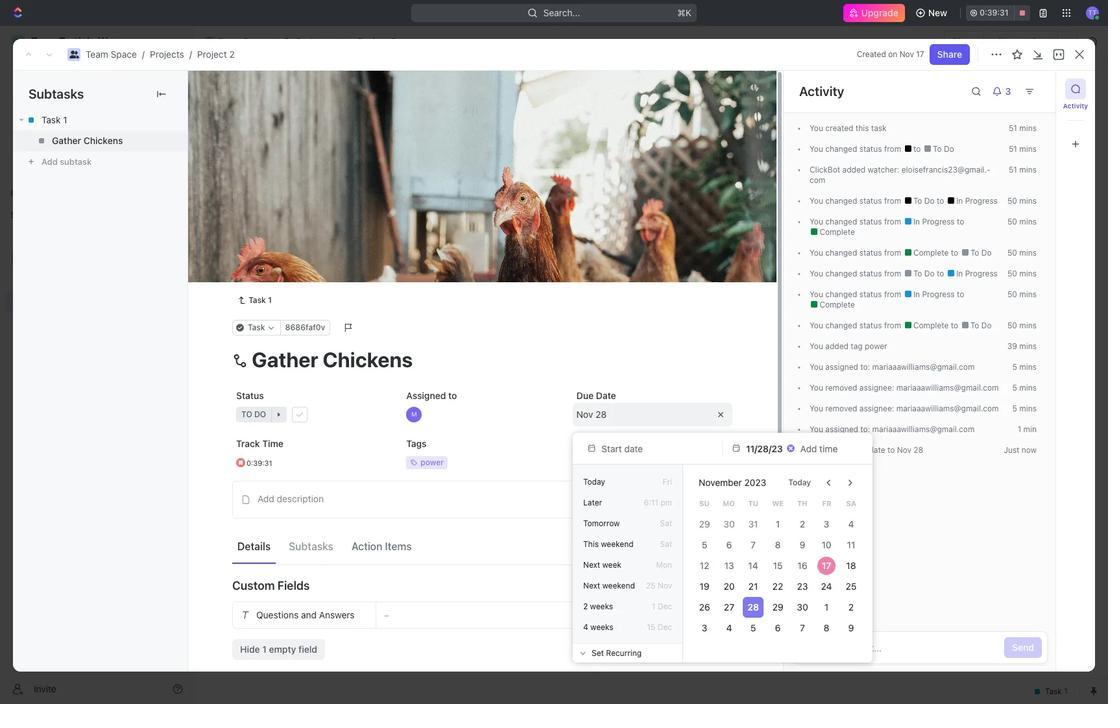 Task type: locate. For each thing, give the bounding box(es) containing it.
0 vertical spatial task 1 link
[[13, 110, 188, 130]]

tree
[[5, 226, 188, 401]]

2 51 from the top
[[1009, 144, 1018, 154]]

1 vertical spatial to:
[[861, 424, 870, 434]]

1 mins from the top
[[1020, 123, 1037, 133]]

1 vertical spatial add task
[[349, 183, 383, 193]]

hide for hide 1 empty field
[[240, 643, 260, 655]]

user group image
[[206, 38, 214, 45], [69, 51, 79, 58]]

1 vertical spatial 51 mins
[[1009, 144, 1037, 154]]

add task button up customize
[[1007, 79, 1062, 99]]

15 up "22"
[[773, 560, 783, 571]]

0 horizontal spatial 9
[[800, 539, 805, 550]]

1 vertical spatial team
[[86, 49, 108, 60]]

2 vertical spatial task 1
[[249, 295, 272, 305]]

spaces
[[10, 210, 38, 220]]

0 vertical spatial 51 mins
[[1009, 123, 1037, 133]]

1 vertical spatial assigned
[[826, 424, 859, 434]]

mins
[[1020, 123, 1037, 133], [1020, 144, 1037, 154], [1020, 165, 1037, 175], [1020, 196, 1037, 206], [1020, 217, 1037, 227], [1020, 248, 1037, 258], [1020, 269, 1037, 278], [1020, 289, 1037, 299], [1020, 321, 1037, 330], [1020, 341, 1037, 351], [1020, 362, 1037, 372], [1020, 383, 1037, 393], [1020, 404, 1037, 413]]

sat for this weekend
[[660, 539, 672, 549]]

1 button
[[291, 225, 309, 238], [292, 247, 310, 260]]

0 vertical spatial user group image
[[206, 38, 214, 45]]

add description
[[258, 494, 324, 505]]

12 you from the top
[[810, 404, 824, 413]]

1 from from the top
[[885, 144, 902, 154]]

add down the calendar link
[[349, 183, 364, 193]]

to: up you set the due date to nov 28
[[861, 424, 870, 434]]

sidebar navigation
[[0, 26, 194, 704]]

2 dec from the top
[[658, 622, 672, 632]]

board
[[242, 120, 268, 131]]

3 51 from the top
[[1009, 165, 1018, 175]]

description
[[277, 494, 324, 505]]

task 1 link down task 2
[[232, 292, 277, 308]]

1 vertical spatial projects
[[150, 49, 184, 60]]

user group image left team space
[[206, 38, 214, 45]]

/
[[275, 36, 278, 47], [337, 36, 339, 47], [142, 49, 145, 60], [189, 49, 192, 60]]

1 vertical spatial 51
[[1009, 144, 1018, 154]]

assignees
[[541, 152, 579, 162]]

weeks down 2 weeks
[[591, 622, 614, 632]]

3 changed status from from the top
[[824, 217, 904, 227]]

next
[[583, 560, 600, 570], [583, 581, 600, 591]]

2 horizontal spatial 28
[[914, 445, 924, 455]]

2 50 from the top
[[1008, 217, 1018, 227]]

2 changed from the top
[[826, 196, 858, 206]]

today up th
[[789, 478, 811, 487]]

next left week
[[583, 560, 600, 570]]

0 horizontal spatial subtasks
[[29, 86, 84, 101]]

dashboards link
[[5, 129, 188, 150]]

29 down su
[[699, 519, 710, 530]]

0 vertical spatial share
[[952, 36, 977, 47]]

4 mins from the top
[[1020, 196, 1037, 206]]

1 horizontal spatial add task button
[[333, 180, 388, 196]]

1 status from the top
[[860, 144, 882, 154]]

details
[[238, 541, 271, 552]]

1 horizontal spatial 25
[[846, 581, 857, 592]]

5 mins from the top
[[1020, 217, 1037, 227]]

automations
[[997, 36, 1051, 47]]

6 changed status from from the top
[[824, 289, 904, 299]]

status
[[860, 144, 882, 154], [860, 196, 882, 206], [860, 217, 882, 227], [860, 248, 882, 258], [860, 269, 882, 278], [860, 289, 882, 299], [860, 321, 882, 330]]

1 vertical spatial removed
[[826, 404, 858, 413]]

0 vertical spatial weekend
[[601, 539, 634, 549]]

2 next from the top
[[583, 581, 600, 591]]

6 changed from the top
[[826, 289, 858, 299]]

week
[[603, 560, 622, 570]]

1 vertical spatial subtasks
[[289, 541, 333, 552]]

hide inside button
[[674, 152, 691, 162]]

assignee: down power
[[860, 383, 895, 393]]

add task button down task 2
[[256, 269, 305, 284]]

custom fields
[[232, 579, 310, 593]]

0 vertical spatial 51
[[1009, 123, 1018, 133]]

nov
[[900, 49, 914, 59], [577, 408, 593, 419], [897, 445, 912, 455], [658, 581, 672, 591]]

nov inside nov 28 dropdown button
[[577, 408, 593, 419]]

add task button
[[1007, 79, 1062, 99], [333, 180, 388, 196], [256, 269, 305, 284]]

assigned to
[[406, 390, 457, 401]]

6:11 pm
[[644, 498, 672, 508]]

assigned
[[406, 390, 446, 401]]

6 down "22"
[[775, 622, 781, 633]]

1 vertical spatial 7
[[800, 622, 805, 633]]

assignee:
[[860, 383, 895, 393], [860, 404, 895, 413]]

27
[[724, 602, 734, 613]]

removed down you added tag power
[[826, 383, 858, 393]]

task sidebar navigation tab list
[[1062, 79, 1090, 154]]

1 horizontal spatial hide
[[674, 152, 691, 162]]

share down new
[[938, 49, 962, 60]]

1 vertical spatial 28
[[914, 445, 924, 455]]

3 up 10 at the bottom of the page
[[824, 519, 830, 530]]

3 51 mins from the top
[[1009, 165, 1037, 175]]

4 down '27'
[[726, 622, 732, 633]]

assignee: up date
[[860, 404, 895, 413]]

date
[[596, 390, 616, 401]]

17 down 10 at the bottom of the page
[[822, 560, 832, 571]]

15 for 15
[[773, 560, 783, 571]]

just
[[1004, 445, 1020, 455]]

0 vertical spatial removed
[[826, 383, 858, 393]]

custom fields button
[[232, 570, 733, 601]]

sat up mon
[[660, 539, 672, 549]]

hide inside 'custom fields' element
[[240, 643, 260, 655]]

0 horizontal spatial 25
[[646, 581, 656, 591]]

activity inside task sidebar content "section"
[[800, 84, 845, 99]]

0 vertical spatial 1 button
[[291, 225, 309, 238]]

task 1 link up chickens
[[13, 110, 188, 130]]

add left description
[[258, 494, 274, 505]]

28 down 21
[[748, 602, 759, 613]]

30 down mo
[[724, 519, 735, 530]]

gantt
[[441, 120, 465, 131]]

2 assigned from the top
[[826, 424, 859, 434]]

1 vertical spatial task 1
[[262, 226, 288, 237]]

1 horizontal spatial 9
[[849, 622, 854, 633]]

3 50 mins from the top
[[1008, 248, 1037, 258]]

sat for tomorrow
[[660, 519, 672, 528]]

1 vertical spatial you assigned to: mariaaawilliams@gmail.com
[[810, 424, 975, 434]]

1 horizontal spatial subtasks
[[289, 541, 333, 552]]

questions and answers
[[256, 609, 355, 620]]

com
[[810, 165, 991, 185]]

2 you assigned to: mariaaawilliams@gmail.com from the top
[[810, 424, 975, 434]]

status
[[236, 390, 264, 401]]

task 1 up dashboards
[[42, 114, 67, 125]]

fri
[[663, 477, 672, 487]]

automations button
[[991, 32, 1058, 51]]

track time
[[236, 438, 284, 449]]

customize button
[[981, 116, 1047, 135]]

1 sat from the top
[[660, 519, 672, 528]]

6 mins from the top
[[1020, 248, 1037, 258]]

15 for 15 dec
[[647, 622, 656, 632]]

2 vertical spatial 28
[[748, 602, 759, 613]]

weekend down week
[[603, 581, 635, 591]]

7 up '14' on the right
[[751, 539, 756, 550]]

8 down 24
[[824, 622, 830, 633]]

25 down 18
[[846, 581, 857, 592]]

0 vertical spatial to:
[[861, 362, 870, 372]]

task 1 link
[[13, 110, 188, 130], [232, 292, 277, 308]]

you assigned to: mariaaawilliams@gmail.com down power
[[810, 362, 975, 372]]

0 vertical spatial 15
[[773, 560, 783, 571]]

new
[[929, 7, 948, 18]]

added left tag
[[826, 341, 849, 351]]

0 horizontal spatial today
[[583, 477, 605, 487]]

0 vertical spatial project 2
[[358, 36, 397, 47]]

to: down tag
[[861, 362, 870, 372]]

added watcher:
[[841, 165, 902, 175]]

Start date text field
[[602, 443, 709, 454]]

4 50 mins from the top
[[1008, 269, 1037, 278]]

2 25 from the left
[[846, 581, 857, 592]]

1 25 from the left
[[646, 581, 656, 591]]

0 horizontal spatial 17
[[822, 560, 832, 571]]

5 status from the top
[[860, 269, 882, 278]]

0 vertical spatial sat
[[660, 519, 672, 528]]

2 to: from the top
[[861, 424, 870, 434]]

weekend for next weekend
[[603, 581, 635, 591]]

9 mins from the top
[[1020, 321, 1037, 330]]

1 changed from the top
[[826, 144, 858, 154]]

invite
[[34, 683, 56, 694]]

hide 1 empty field
[[240, 643, 317, 655]]

8686faf0v
[[285, 322, 325, 332]]

1 you assigned to: mariaaawilliams@gmail.com from the top
[[810, 362, 975, 372]]

next week
[[583, 560, 622, 570]]

assigned
[[826, 362, 859, 372], [826, 424, 859, 434]]

4 from from the top
[[885, 248, 902, 258]]

weekend up week
[[601, 539, 634, 549]]

1 assignee: from the top
[[860, 383, 895, 393]]

due
[[853, 445, 867, 455]]

30 down 23
[[797, 602, 808, 613]]

8 up "22"
[[775, 539, 781, 550]]

subtasks up fields
[[289, 541, 333, 552]]

2
[[391, 36, 397, 47], [229, 49, 235, 60], [287, 77, 298, 99], [308, 183, 313, 193], [284, 248, 289, 259], [800, 519, 805, 530], [583, 602, 588, 611], [849, 602, 854, 613]]

1 horizontal spatial team
[[218, 36, 241, 47]]

1 horizontal spatial task 1 link
[[232, 292, 277, 308]]

custom fields element
[[232, 601, 733, 660]]

4 status from the top
[[860, 248, 882, 258]]

1 vertical spatial 5 mins
[[1013, 383, 1037, 393]]

activity
[[800, 84, 845, 99], [1064, 102, 1088, 110]]

track
[[236, 438, 260, 449]]

7 down 23
[[800, 622, 805, 633]]

you removed assignee: mariaaawilliams@gmail.com up date
[[810, 404, 999, 413]]

5 from from the top
[[885, 269, 902, 278]]

25 up 1 dec
[[646, 581, 656, 591]]

6 up "13"
[[726, 539, 732, 550]]

today up "later"
[[583, 477, 605, 487]]

sat down pm on the right bottom of the page
[[660, 519, 672, 528]]

4 up 11
[[849, 519, 854, 530]]

questions
[[256, 609, 299, 620]]

added right 'clickbot'
[[843, 165, 866, 175]]

23
[[797, 581, 808, 592]]

1 vertical spatial activity
[[1064, 102, 1088, 110]]

dec up the 15 dec
[[658, 602, 672, 611]]

5
[[1013, 362, 1018, 372], [1013, 383, 1018, 393], [1013, 404, 1018, 413], [702, 539, 707, 550], [751, 622, 756, 633]]

add description button
[[237, 489, 728, 510]]

tree inside "sidebar" navigation
[[5, 226, 188, 401]]

2 mins from the top
[[1020, 144, 1037, 154]]

1 vertical spatial next
[[583, 581, 600, 591]]

next up 2 weeks
[[583, 581, 600, 591]]

docs
[[31, 112, 53, 123]]

1 inside task sidebar content "section"
[[1018, 424, 1022, 434]]

1 vertical spatial 17
[[822, 560, 832, 571]]

6:11
[[644, 498, 659, 508]]

user group image up home link
[[69, 51, 79, 58]]

time
[[262, 438, 284, 449]]

12 mins from the top
[[1020, 383, 1037, 393]]

nov right on
[[900, 49, 914, 59]]

0 vertical spatial 17
[[917, 49, 925, 59]]

0 horizontal spatial team
[[86, 49, 108, 60]]

7 mins from the top
[[1020, 269, 1037, 278]]

2 from from the top
[[885, 196, 902, 206]]

complete
[[818, 227, 855, 237], [912, 248, 951, 258], [818, 300, 855, 310], [912, 321, 951, 330]]

0 horizontal spatial projects
[[150, 49, 184, 60]]

Add time text field
[[801, 443, 840, 454]]

1 vertical spatial add task button
[[333, 180, 388, 196]]

2 horizontal spatial add task button
[[1007, 79, 1062, 99]]

2 51 mins from the top
[[1009, 144, 1037, 154]]

3 you from the top
[[810, 196, 824, 206]]

team for team space / projects / project 2
[[86, 49, 108, 60]]

0 vertical spatial space
[[243, 36, 269, 47]]

0 vertical spatial next
[[583, 560, 600, 570]]

Edit task name text field
[[232, 347, 733, 372]]

0 horizontal spatial 15
[[647, 622, 656, 632]]

18
[[847, 560, 857, 571]]

in
[[241, 183, 249, 193], [957, 196, 963, 206], [914, 217, 920, 227], [957, 269, 963, 278], [914, 289, 920, 299]]

0 vertical spatial assigned
[[826, 362, 859, 372]]

upgrade
[[862, 7, 899, 18]]

28 down due date
[[596, 408, 607, 419]]

add task up customize
[[1015, 83, 1054, 94]]

1 button for 2
[[292, 247, 310, 260]]

you assigned to: mariaaawilliams@gmail.com for 1 min
[[810, 424, 975, 434]]

weeks up 4 weeks
[[590, 602, 613, 611]]

1 dec from the top
[[658, 602, 672, 611]]

2 assignee: from the top
[[860, 404, 895, 413]]

search...
[[544, 7, 581, 18]]

home
[[31, 67, 56, 79]]

1 you from the top
[[810, 123, 824, 133]]

1 horizontal spatial user group image
[[206, 38, 214, 45]]

1 vertical spatial share
[[938, 49, 962, 60]]

9 up 16
[[800, 539, 805, 550]]

17 right on
[[917, 49, 925, 59]]

added
[[843, 165, 866, 175], [826, 341, 849, 351]]

next for next weekend
[[583, 581, 600, 591]]

you removed assignee: mariaaawilliams@gmail.com down power
[[810, 383, 999, 393]]

project 2 link
[[342, 34, 400, 49], [197, 49, 235, 60]]

tag
[[851, 341, 863, 351]]

0 vertical spatial add task button
[[1007, 79, 1062, 99]]

tomorrow
[[583, 519, 620, 528]]

1 to: from the top
[[861, 362, 870, 372]]

1 horizontal spatial 3
[[824, 519, 830, 530]]

sat
[[660, 519, 672, 528], [660, 539, 672, 549]]

1 vertical spatial task 1 link
[[232, 292, 277, 308]]

0 vertical spatial weeks
[[590, 602, 613, 611]]

inbox link
[[5, 85, 188, 106]]

5 changed status from from the top
[[824, 269, 904, 278]]

1 vertical spatial space
[[111, 49, 137, 60]]

1 horizontal spatial space
[[243, 36, 269, 47]]

assigned up the "the"
[[826, 424, 859, 434]]

0 vertical spatial added
[[843, 165, 866, 175]]

28 inside dropdown button
[[596, 408, 607, 419]]

0 horizontal spatial activity
[[800, 84, 845, 99]]

2 changed status from from the top
[[824, 196, 904, 206]]

share down new button
[[952, 36, 977, 47]]

7 you from the top
[[810, 289, 824, 299]]

5 you from the top
[[810, 248, 824, 258]]

1 horizontal spatial 15
[[773, 560, 783, 571]]

nov down due
[[577, 408, 593, 419]]

3 down 26
[[702, 622, 708, 633]]

do
[[944, 144, 955, 154], [925, 196, 935, 206], [982, 248, 992, 258], [925, 269, 935, 278], [254, 307, 266, 317], [982, 321, 992, 330]]

5 mins
[[1013, 362, 1037, 372], [1013, 383, 1037, 393], [1013, 404, 1037, 413]]

dec down 1 dec
[[658, 622, 672, 632]]

to: for 5 mins
[[861, 362, 870, 372]]

today
[[583, 477, 605, 487], [789, 478, 811, 487]]

0 horizontal spatial 6
[[726, 539, 732, 550]]

1 50 mins from the top
[[1008, 196, 1037, 206]]

removed up the "the"
[[826, 404, 858, 413]]

1 vertical spatial hide
[[240, 643, 260, 655]]

13 you from the top
[[810, 424, 824, 434]]

0 vertical spatial 7
[[751, 539, 756, 550]]

nov right date
[[897, 445, 912, 455]]

1 vertical spatial user group image
[[69, 51, 79, 58]]

15 down 1 dec
[[647, 622, 656, 632]]

this
[[856, 123, 869, 133]]

add task down task 2
[[262, 270, 300, 281]]

now
[[1022, 445, 1037, 455]]

you assigned to: mariaaawilliams@gmail.com up date
[[810, 424, 975, 434]]

28 right date
[[914, 445, 924, 455]]

1 next from the top
[[583, 560, 600, 570]]

5 50 mins from the top
[[1008, 289, 1037, 299]]

0 vertical spatial team
[[218, 36, 241, 47]]

hide for hide
[[674, 152, 691, 162]]

space for team space / projects / project 2
[[111, 49, 137, 60]]

add inside button
[[258, 494, 274, 505]]

0 horizontal spatial 8
[[775, 539, 781, 550]]

home link
[[5, 63, 188, 84]]

3
[[824, 519, 830, 530], [702, 622, 708, 633]]

1 vertical spatial 15
[[647, 622, 656, 632]]

task 1
[[42, 114, 67, 125], [262, 226, 288, 237], [249, 295, 272, 305]]

add task down calendar in the top of the page
[[349, 183, 383, 193]]

add
[[1015, 83, 1032, 94], [349, 183, 364, 193], [262, 270, 278, 281], [258, 494, 274, 505]]

0 vertical spatial 30
[[724, 519, 735, 530]]

11 mins from the top
[[1020, 362, 1037, 372]]

1 horizontal spatial 28
[[748, 602, 759, 613]]

1 assigned from the top
[[826, 362, 859, 372]]

3 5 mins from the top
[[1013, 404, 1037, 413]]

assigned down you added tag power
[[826, 362, 859, 372]]

subtasks down home in the top left of the page
[[29, 86, 84, 101]]

progress
[[251, 183, 293, 193], [966, 196, 998, 206], [923, 217, 955, 227], [966, 269, 998, 278], [923, 289, 955, 299]]

0 vertical spatial projects
[[297, 36, 331, 47]]

0 vertical spatial hide
[[674, 152, 691, 162]]

0 vertical spatial you assigned to: mariaaawilliams@gmail.com
[[810, 362, 975, 372]]

3 50 from the top
[[1008, 248, 1018, 258]]

9 down 18
[[849, 622, 854, 633]]

29 down "22"
[[773, 602, 784, 613]]

add task button down the calendar link
[[333, 180, 388, 196]]

4 down 2 weeks
[[583, 622, 588, 632]]

1 vertical spatial dec
[[658, 622, 672, 632]]

22
[[773, 581, 784, 592]]

weekend for this weekend
[[601, 539, 634, 549]]

25
[[646, 581, 656, 591], [846, 581, 857, 592]]

3 from from the top
[[885, 217, 902, 227]]

team for team space
[[218, 36, 241, 47]]

gantt link
[[438, 116, 465, 135]]

2 horizontal spatial add task
[[1015, 83, 1054, 94]]

weekend
[[601, 539, 634, 549], [603, 581, 635, 591]]

task 1 down task 2
[[249, 295, 272, 305]]

subtasks
[[29, 86, 84, 101], [289, 541, 333, 552]]

0 vertical spatial you removed assignee: mariaaawilliams@gmail.com
[[810, 383, 999, 393]]

2 sat from the top
[[660, 539, 672, 549]]

0 horizontal spatial 28
[[596, 408, 607, 419]]

projects link
[[280, 34, 334, 49], [150, 49, 184, 60]]

task 1 up task 2
[[262, 226, 288, 237]]



Task type: describe. For each thing, give the bounding box(es) containing it.
4 changed status from from the top
[[824, 248, 904, 258]]

6 50 mins from the top
[[1008, 321, 1037, 330]]

1 horizontal spatial 7
[[800, 622, 805, 633]]

calendar
[[331, 120, 370, 131]]

1 vertical spatial 8
[[824, 622, 830, 633]]

task 2
[[262, 248, 289, 259]]

1 horizontal spatial 29
[[773, 602, 784, 613]]

21
[[749, 581, 758, 592]]

user group image
[[13, 254, 23, 262]]

0 vertical spatial 29
[[699, 519, 710, 530]]

0 vertical spatial subtasks
[[29, 86, 84, 101]]

14
[[749, 560, 759, 571]]

20
[[724, 581, 735, 592]]

list link
[[289, 116, 307, 135]]

1 horizontal spatial projects link
[[280, 34, 334, 49]]

25 for 25
[[846, 581, 857, 592]]

docs link
[[5, 107, 188, 128]]

6 status from the top
[[860, 289, 882, 299]]

answers
[[319, 609, 355, 620]]

to: for 1 min
[[861, 424, 870, 434]]

dashboards
[[31, 134, 82, 145]]

0 horizontal spatial add task button
[[256, 269, 305, 284]]

51 for added watcher:
[[1009, 165, 1018, 175]]

7 from from the top
[[885, 321, 902, 330]]

board link
[[239, 116, 268, 135]]

fields
[[278, 579, 310, 593]]

11 you from the top
[[810, 383, 824, 393]]

set recurring
[[592, 648, 642, 658]]

november 2023
[[699, 477, 767, 488]]

add down task 2
[[262, 270, 278, 281]]

4 you from the top
[[810, 217, 824, 227]]

hide button
[[668, 149, 696, 165]]

nov 28 button
[[573, 403, 733, 426]]

1 horizontal spatial 6
[[775, 622, 781, 633]]

1 changed status from from the top
[[824, 144, 904, 154]]

2 weeks
[[583, 602, 613, 611]]

10 mins from the top
[[1020, 341, 1037, 351]]

table link
[[391, 116, 417, 135]]

1 vertical spatial 3
[[702, 622, 708, 633]]

1 vertical spatial project 2
[[225, 77, 302, 99]]

send
[[1013, 642, 1035, 653]]

set
[[826, 445, 837, 455]]

7 changed status from from the top
[[824, 321, 904, 330]]

you set the due date to nov 28
[[810, 445, 924, 455]]

mon
[[656, 560, 672, 570]]

eloisefrancis23@gmail. com
[[810, 165, 991, 185]]

13
[[724, 560, 734, 571]]

2 status from the top
[[860, 196, 882, 206]]

2 vertical spatial add task
[[262, 270, 300, 281]]

1 vertical spatial 30
[[797, 602, 808, 613]]

8 mins from the top
[[1020, 289, 1037, 299]]

nov inside task sidebar content "section"
[[897, 445, 912, 455]]

19
[[700, 581, 710, 592]]

empty
[[269, 643, 296, 655]]

created
[[857, 49, 886, 59]]

created on nov 17
[[857, 49, 925, 59]]

this weekend
[[583, 539, 634, 549]]

0:39:32 button
[[967, 5, 1031, 21]]

0 vertical spatial 9
[[800, 539, 805, 550]]

51 mins for changed status from
[[1009, 144, 1037, 154]]

0:39:32
[[980, 8, 1010, 18]]

weeks for 4 weeks
[[591, 622, 614, 632]]

1 51 mins from the top
[[1009, 123, 1037, 133]]

assigned for 5 mins
[[826, 362, 859, 372]]

recurring
[[606, 648, 642, 658]]

3 mins from the top
[[1020, 165, 1037, 175]]

assigned for 1 min
[[826, 424, 859, 434]]

dec for 1 dec
[[658, 602, 672, 611]]

1 horizontal spatial project 2
[[358, 36, 397, 47]]

next weekend
[[583, 581, 635, 591]]

next for next week
[[583, 560, 600, 570]]

26
[[699, 602, 710, 613]]

1 vertical spatial added
[[826, 341, 849, 351]]

you added tag power
[[810, 341, 888, 351]]

0 vertical spatial 3
[[824, 519, 830, 530]]

31
[[749, 519, 759, 530]]

nov down mon
[[658, 581, 672, 591]]

8 you from the top
[[810, 321, 824, 330]]

later
[[583, 498, 602, 508]]

28 inside task sidebar content "section"
[[914, 445, 924, 455]]

2 vertical spatial project
[[225, 77, 284, 99]]

⌘k
[[678, 7, 692, 18]]

13 mins from the top
[[1020, 404, 1037, 413]]

15 dec
[[647, 622, 672, 632]]

table
[[394, 120, 417, 131]]

1 50 from the top
[[1008, 196, 1018, 206]]

tags
[[406, 438, 427, 449]]

and
[[301, 609, 317, 620]]

space for team space
[[243, 36, 269, 47]]

2 you removed assignee: mariaaawilliams@gmail.com from the top
[[810, 404, 999, 413]]

activity inside task sidebar navigation tab list
[[1064, 102, 1088, 110]]

action items button
[[346, 535, 417, 558]]

25 nov
[[646, 581, 672, 591]]

new button
[[910, 3, 955, 23]]

7 changed from the top
[[826, 321, 858, 330]]

0 horizontal spatial user group image
[[69, 51, 79, 58]]

4 weeks
[[583, 622, 614, 632]]

2 50 mins from the top
[[1008, 217, 1037, 227]]

dec for 15 dec
[[658, 622, 672, 632]]

8686faf0v button
[[280, 320, 330, 335]]

0 vertical spatial project
[[358, 36, 389, 47]]

2 removed from the top
[[826, 404, 858, 413]]

5 50 from the top
[[1008, 289, 1018, 299]]

1 button for 1
[[291, 225, 309, 238]]

watcher:
[[868, 165, 900, 175]]

user group image inside team space link
[[206, 38, 214, 45]]

0 vertical spatial 8
[[775, 539, 781, 550]]

we
[[772, 499, 784, 507]]

5 changed from the top
[[826, 269, 858, 278]]

0 horizontal spatial 7
[[751, 539, 756, 550]]

0 vertical spatial 6
[[726, 539, 732, 550]]

3 changed from the top
[[826, 217, 858, 227]]

due
[[577, 390, 594, 401]]

2 you from the top
[[810, 144, 824, 154]]

team space / projects / project 2
[[86, 49, 235, 60]]

nov 28
[[577, 408, 607, 419]]

10
[[822, 539, 832, 550]]

1 51 from the top
[[1009, 123, 1018, 133]]

you created this task
[[810, 123, 887, 133]]

1 vertical spatial 9
[[849, 622, 854, 633]]

7 status from the top
[[860, 321, 882, 330]]

calendar link
[[329, 116, 370, 135]]

th
[[798, 499, 808, 507]]

0 horizontal spatial 4
[[583, 622, 588, 632]]

14 you from the top
[[810, 445, 824, 455]]

0 horizontal spatial project 2 link
[[197, 49, 235, 60]]

weeks for 2 weeks
[[590, 602, 613, 611]]

1 horizontal spatial project 2 link
[[342, 34, 400, 49]]

pm
[[661, 498, 672, 508]]

2023
[[745, 477, 767, 488]]

25 for 25 nov
[[646, 581, 656, 591]]

6 50 from the top
[[1008, 321, 1018, 330]]

favorites
[[10, 188, 45, 198]]

16
[[798, 560, 808, 571]]

today inside button
[[789, 478, 811, 487]]

field
[[299, 643, 317, 655]]

3 status from the top
[[860, 217, 882, 227]]

1 horizontal spatial projects
[[297, 36, 331, 47]]

1 horizontal spatial team space link
[[202, 34, 272, 49]]

1 vertical spatial project
[[197, 49, 227, 60]]

su
[[700, 499, 710, 507]]

you assigned to: mariaaawilliams@gmail.com for 5 mins
[[810, 362, 975, 372]]

2 5 mins from the top
[[1013, 383, 1037, 393]]

9 you from the top
[[810, 341, 824, 351]]

items
[[385, 541, 412, 552]]

4 50 from the top
[[1008, 269, 1018, 278]]

favorites button
[[5, 186, 50, 201]]

subtasks inside button
[[289, 541, 333, 552]]

0 horizontal spatial projects link
[[150, 49, 184, 60]]

0 vertical spatial task 1
[[42, 114, 67, 125]]

date
[[869, 445, 886, 455]]

1 you removed assignee: mariaaawilliams@gmail.com from the top
[[810, 383, 999, 393]]

task sidebar content section
[[783, 71, 1056, 672]]

set
[[592, 648, 604, 658]]

sa
[[847, 499, 857, 507]]

1 inside 'custom fields' element
[[262, 643, 267, 655]]

customize
[[998, 120, 1044, 131]]

add up customize
[[1015, 83, 1032, 94]]

2 horizontal spatial 4
[[849, 519, 854, 530]]

24
[[822, 581, 833, 592]]

0 horizontal spatial team space link
[[86, 49, 137, 60]]

1 horizontal spatial 4
[[726, 622, 732, 633]]

on
[[889, 49, 898, 59]]

Due date text field
[[746, 443, 784, 454]]

51 for changed status from
[[1009, 144, 1018, 154]]

upgrade link
[[843, 4, 905, 22]]

10 you from the top
[[810, 362, 824, 372]]

1 horizontal spatial add task
[[349, 183, 383, 193]]

0 vertical spatial add task
[[1015, 83, 1054, 94]]

Search tasks... text field
[[947, 147, 1077, 167]]

send button
[[1005, 637, 1042, 658]]

1 5 mins from the top
[[1013, 362, 1037, 372]]

mo
[[723, 499, 735, 507]]

6 you from the top
[[810, 269, 824, 278]]

4 changed from the top
[[826, 248, 858, 258]]

39 mins
[[1008, 341, 1037, 351]]

1 removed from the top
[[826, 383, 858, 393]]

min
[[1024, 424, 1037, 434]]

51 mins for added watcher:
[[1009, 165, 1037, 175]]

6 from from the top
[[885, 289, 902, 299]]



Task type: vqa. For each thing, say whether or not it's contained in the screenshot.
public inside the To create a design concept for an innovative public park bench that enhances the user experience and interaction with the park environment.
no



